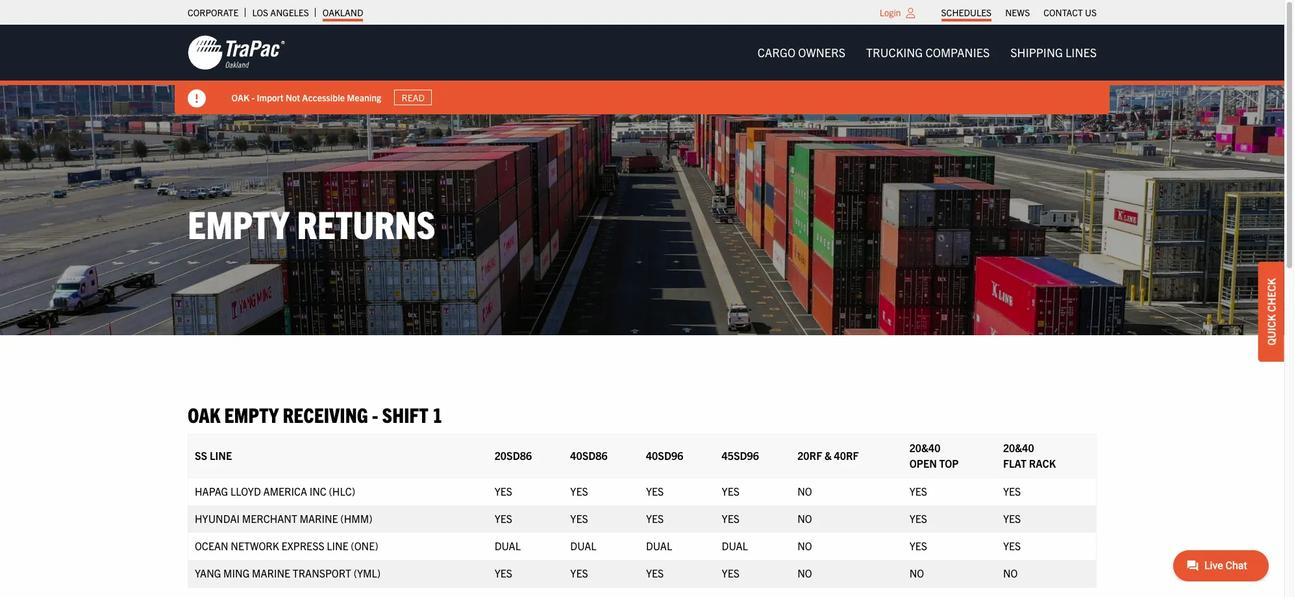 Task type: describe. For each thing, give the bounding box(es) containing it.
marine for ming
[[252, 566, 290, 579]]

express
[[282, 539, 325, 552]]

40sd86
[[571, 449, 608, 462]]

(hmm)
[[341, 512, 373, 525]]

shipping lines
[[1011, 45, 1097, 60]]

20&40 flat rack
[[1004, 441, 1057, 470]]

angeles
[[271, 6, 309, 18]]

quick check link
[[1259, 262, 1285, 361]]

news
[[1006, 6, 1031, 18]]

marine for merchant
[[300, 512, 338, 525]]

read
[[402, 92, 425, 103]]

oak empty receiving                - shift 1
[[188, 402, 443, 427]]

trucking
[[867, 45, 923, 60]]

los
[[252, 6, 268, 18]]

lloyd
[[231, 485, 261, 498]]

menu bar containing schedules
[[935, 3, 1104, 21]]

shift
[[382, 402, 429, 427]]

hyundai merchant marine (hmm)
[[195, 512, 373, 525]]

companies
[[926, 45, 990, 60]]

40sd96
[[646, 449, 684, 462]]

1 vertical spatial -
[[372, 402, 378, 427]]

network
[[231, 539, 279, 552]]

cargo owners link
[[748, 40, 856, 66]]

yang
[[195, 566, 221, 579]]

hyundai
[[195, 512, 240, 525]]

ss line
[[195, 449, 232, 462]]

quick
[[1266, 314, 1279, 345]]

20&40 open top
[[910, 441, 959, 470]]

not
[[286, 91, 301, 103]]

corporate link
[[188, 3, 239, 21]]

ocean network express line (one)
[[195, 539, 379, 552]]

empty returns
[[188, 199, 436, 247]]

login link
[[880, 6, 902, 18]]

news link
[[1006, 3, 1031, 21]]

inc
[[310, 485, 327, 498]]

rack
[[1030, 457, 1057, 470]]

yang ming marine transport (yml)
[[195, 566, 381, 579]]

20&40 for flat
[[1004, 441, 1035, 454]]

merchant
[[242, 512, 297, 525]]

meaning
[[347, 91, 382, 103]]

open
[[910, 457, 938, 470]]

20rf
[[798, 449, 823, 462]]

oak - import not accessible meaning
[[232, 91, 382, 103]]

america
[[263, 485, 307, 498]]

20&40 for open
[[910, 441, 941, 454]]

quick check
[[1266, 278, 1279, 345]]

(hlc)
[[329, 485, 355, 498]]

empty
[[188, 199, 289, 247]]

oakland link
[[323, 3, 364, 21]]

no for ocean network express line (one)
[[798, 539, 813, 552]]

import
[[257, 91, 284, 103]]

solid image
[[188, 90, 206, 108]]

oak for oak empty receiving                - shift 1
[[188, 402, 220, 427]]

ocean
[[195, 539, 228, 552]]

cargo owners
[[758, 45, 846, 60]]

contact us
[[1044, 6, 1097, 18]]

contact us link
[[1044, 3, 1097, 21]]

check
[[1266, 278, 1279, 312]]

hapag lloyd america inc (hlc)
[[195, 485, 355, 498]]



Task type: vqa. For each thing, say whether or not it's contained in the screenshot.
second "Oakland" image from the top
no



Task type: locate. For each thing, give the bounding box(es) containing it.
0 horizontal spatial -
[[252, 91, 255, 103]]

menu bar containing cargo owners
[[748, 40, 1108, 66]]

empty
[[225, 402, 279, 427]]

ming
[[224, 566, 250, 579]]

los angeles
[[252, 6, 309, 18]]

1 vertical spatial menu bar
[[748, 40, 1108, 66]]

oak up ss
[[188, 402, 220, 427]]

ss
[[195, 449, 207, 462]]

oak left import
[[232, 91, 250, 103]]

dual
[[495, 539, 521, 552], [571, 539, 597, 552], [646, 539, 673, 552], [722, 539, 748, 552]]

1 20&40 from the left
[[910, 441, 941, 454]]

45sd96
[[722, 449, 760, 462]]

accessible
[[303, 91, 345, 103]]

1 horizontal spatial line
[[327, 539, 349, 552]]

20&40 up open
[[910, 441, 941, 454]]

us
[[1086, 6, 1097, 18]]

schedules
[[942, 6, 992, 18]]

20&40 up "flat"
[[1004, 441, 1035, 454]]

login
[[880, 6, 902, 18]]

contact
[[1044, 6, 1084, 18]]

0 horizontal spatial line
[[210, 449, 232, 462]]

4 dual from the left
[[722, 539, 748, 552]]

1 horizontal spatial oak
[[232, 91, 250, 103]]

3 dual from the left
[[646, 539, 673, 552]]

trucking companies
[[867, 45, 990, 60]]

oakland
[[323, 6, 364, 18]]

1 horizontal spatial marine
[[300, 512, 338, 525]]

- left the shift
[[372, 402, 378, 427]]

top
[[940, 457, 959, 470]]

corporate
[[188, 6, 239, 18]]

0 vertical spatial menu bar
[[935, 3, 1104, 21]]

1 vertical spatial line
[[327, 539, 349, 552]]

1 dual from the left
[[495, 539, 521, 552]]

1
[[433, 402, 443, 427]]

hapag
[[195, 485, 228, 498]]

line
[[210, 449, 232, 462], [327, 539, 349, 552]]

los angeles link
[[252, 3, 309, 21]]

owners
[[799, 45, 846, 60]]

marine down inc
[[300, 512, 338, 525]]

0 vertical spatial -
[[252, 91, 255, 103]]

menu bar down light "image"
[[748, 40, 1108, 66]]

read link
[[395, 90, 433, 105]]

&
[[825, 449, 832, 462]]

oakland image
[[188, 34, 285, 71]]

schedules link
[[942, 3, 992, 21]]

2 dual from the left
[[571, 539, 597, 552]]

0 horizontal spatial marine
[[252, 566, 290, 579]]

yes
[[495, 485, 513, 498], [571, 485, 588, 498], [646, 485, 664, 498], [722, 485, 740, 498], [910, 485, 928, 498], [1004, 485, 1022, 498], [495, 512, 513, 525], [571, 512, 588, 525], [646, 512, 664, 525], [722, 512, 740, 525], [910, 512, 928, 525], [1004, 512, 1022, 525], [910, 539, 928, 552], [1004, 539, 1022, 552], [495, 566, 513, 579], [571, 566, 588, 579], [646, 566, 664, 579], [722, 566, 740, 579]]

40rf
[[835, 449, 859, 462]]

oak
[[232, 91, 250, 103], [188, 402, 220, 427]]

banner
[[0, 25, 1295, 114]]

line left (one)
[[327, 539, 349, 552]]

oak for oak - import not accessible meaning
[[232, 91, 250, 103]]

no
[[798, 485, 813, 498], [798, 512, 813, 525], [798, 539, 813, 552], [798, 566, 813, 579], [910, 566, 925, 579], [1004, 566, 1018, 579]]

0 vertical spatial oak
[[232, 91, 250, 103]]

shipping
[[1011, 45, 1064, 60]]

(one)
[[351, 539, 379, 552]]

transport
[[293, 566, 352, 579]]

1 vertical spatial marine
[[252, 566, 290, 579]]

-
[[252, 91, 255, 103], [372, 402, 378, 427]]

cargo
[[758, 45, 796, 60]]

0 horizontal spatial 20&40
[[910, 441, 941, 454]]

marine
[[300, 512, 338, 525], [252, 566, 290, 579]]

banner containing cargo owners
[[0, 25, 1295, 114]]

shipping lines link
[[1001, 40, 1108, 66]]

0 horizontal spatial oak
[[188, 402, 220, 427]]

no for hapag lloyd america inc (hlc)
[[798, 485, 813, 498]]

flat
[[1004, 457, 1027, 470]]

menu bar up shipping at the top right of the page
[[935, 3, 1104, 21]]

no for hyundai merchant marine (hmm)
[[798, 512, 813, 525]]

0 vertical spatial marine
[[300, 512, 338, 525]]

line right ss
[[210, 449, 232, 462]]

(yml)
[[354, 566, 381, 579]]

trucking companies link
[[856, 40, 1001, 66]]

receiving
[[283, 402, 368, 427]]

- left import
[[252, 91, 255, 103]]

1 vertical spatial oak
[[188, 402, 220, 427]]

returns
[[297, 199, 436, 247]]

light image
[[907, 8, 916, 18]]

no for yang ming marine transport (yml)
[[798, 566, 813, 579]]

1 horizontal spatial 20&40
[[1004, 441, 1035, 454]]

20rf & 40rf
[[798, 449, 859, 462]]

20sd86
[[495, 449, 532, 462]]

marine down ocean network express line (one)
[[252, 566, 290, 579]]

lines
[[1066, 45, 1097, 60]]

20&40 inside the 20&40 flat rack
[[1004, 441, 1035, 454]]

0 vertical spatial line
[[210, 449, 232, 462]]

1 horizontal spatial -
[[372, 402, 378, 427]]

2 20&40 from the left
[[1004, 441, 1035, 454]]

menu bar
[[935, 3, 1104, 21], [748, 40, 1108, 66]]

20&40 inside 20&40 open top
[[910, 441, 941, 454]]

20&40
[[910, 441, 941, 454], [1004, 441, 1035, 454]]



